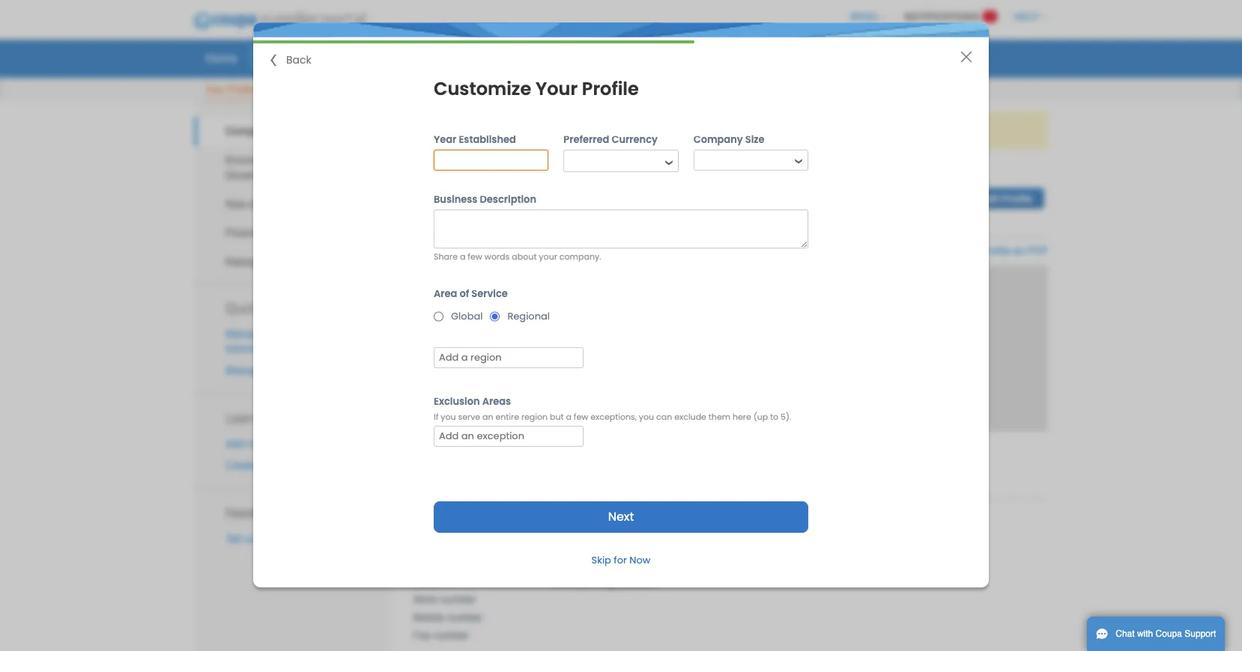 Task type: describe. For each thing, give the bounding box(es) containing it.
primary
[[413, 517, 452, 529]]

add-ons
[[887, 50, 930, 65]]

ons
[[911, 50, 930, 65]]

financial performance link
[[194, 219, 391, 248]]

get
[[573, 125, 588, 137]]

1 horizontal spatial klo
[[576, 540, 591, 552]]

environmental, social, governance & diversity
[[226, 154, 336, 181]]

ratings & references
[[226, 256, 328, 268]]

Preferred Currency text field
[[565, 151, 659, 171]]

create
[[226, 460, 257, 472]]

fax
[[413, 630, 431, 642]]

contact
[[455, 517, 494, 529]]

download profile as pdf
[[931, 245, 1048, 257]]

category.
[[879, 125, 921, 137]]

regional
[[508, 309, 550, 324]]

skip
[[592, 554, 611, 568]]

complete
[[459, 125, 504, 137]]

copy profile url button
[[811, 244, 890, 259]]

add-
[[887, 50, 911, 65]]

with
[[1137, 629, 1153, 640]]

entire
[[496, 411, 519, 423]]

an
[[483, 411, 493, 423]]

2 vertical spatial number
[[434, 630, 469, 642]]

you for us
[[283, 534, 300, 546]]

download profile as pdf button
[[931, 244, 1048, 259]]

Global radio
[[434, 307, 444, 327]]

chat with coupa support button
[[1087, 617, 1225, 652]]

preview
[[753, 245, 789, 257]]

to inside the exclusion areas if you serve an entire region but a few exceptions, you can exclude them here (up to 5).
[[770, 411, 779, 423]]

home
[[205, 50, 237, 65]]

information
[[226, 343, 277, 355]]

company for company size
[[693, 133, 743, 147]]

can
[[656, 411, 672, 423]]

brad
[[551, 540, 573, 552]]

a inside the exclusion areas if you serve an entire region but a few exceptions, you can exclude them here (up to 5).
[[566, 411, 572, 423]]

global
[[451, 309, 483, 324]]

but
[[550, 411, 564, 423]]

company for company profile
[[226, 125, 273, 137]]

create a discoverable profile link
[[226, 460, 359, 472]]

pdf
[[1027, 245, 1048, 257]]

create a discoverable profile
[[226, 460, 359, 472]]

home link
[[196, 46, 247, 69]]

think
[[303, 534, 325, 546]]

profile left preview
[[720, 245, 750, 257]]

preferred
[[564, 133, 609, 147]]

work
[[413, 594, 437, 606]]

Year Established text field
[[434, 150, 549, 171]]

tell
[[226, 534, 241, 546]]

about
[[512, 251, 537, 263]]

coupa supplier portal image
[[183, 2, 376, 40]]

0 horizontal spatial few
[[468, 251, 482, 263]]

back
[[286, 52, 311, 67]]

0 horizontal spatial your
[[507, 125, 527, 137]]

& inside environmental, social, governance & diversity
[[286, 169, 293, 181]]

year established
[[434, 133, 516, 147]]

region
[[521, 411, 548, 423]]

in
[[844, 125, 853, 137]]

payment
[[266, 328, 307, 340]]

description
[[480, 193, 536, 207]]

number for work number
[[440, 594, 476, 606]]

areas
[[482, 395, 511, 409]]

manage payment information
[[226, 328, 307, 355]]

links
[[262, 299, 292, 317]]

edit profile link
[[969, 188, 1044, 209]]

service
[[472, 287, 508, 301]]

profile inside edit profile link
[[1002, 193, 1033, 205]]

tell us what you think button
[[226, 532, 325, 547]]

serve
[[458, 411, 480, 423]]

area of service option group
[[426, 287, 816, 327]]

business
[[434, 193, 478, 207]]

to inside alert
[[562, 125, 570, 137]]

items
[[816, 125, 841, 137]]

& for compliance
[[249, 198, 256, 210]]

klo inside banner
[[489, 182, 519, 206]]

area
[[434, 287, 457, 301]]

them
[[709, 411, 730, 423]]

preferred currency
[[564, 133, 658, 147]]

close image
[[960, 51, 972, 63]]

ratings
[[226, 256, 261, 268]]

complete your profile to get discovered by coupa buyers that are looking for items in your category.
[[459, 125, 921, 137]]

email
[[413, 576, 439, 588]]

profile preview link
[[720, 245, 789, 257]]

mobile
[[413, 612, 444, 624]]

setup link
[[943, 46, 993, 69]]

manage for manage payment information
[[226, 328, 263, 340]]

exclusion
[[434, 395, 480, 409]]

work number
[[413, 594, 476, 606]]

url
[[869, 245, 890, 257]]

profile inside download profile as pdf button
[[980, 245, 1010, 257]]

for inside alert
[[801, 125, 813, 137]]

size
[[745, 133, 765, 147]]

2 horizontal spatial you
[[639, 411, 654, 423]]

a for profile
[[260, 460, 266, 472]]

your profile link
[[205, 81, 256, 100]]

customers
[[274, 438, 322, 450]]

your profile
[[205, 84, 255, 95]]

add more customers link
[[226, 438, 322, 450]]

us
[[244, 534, 255, 546]]



Task type: vqa. For each thing, say whether or not it's contained in the screenshot.
"Skip"
yes



Task type: locate. For each thing, give the bounding box(es) containing it.
company inside customize your profile dialog
[[693, 133, 743, 147]]

2 horizontal spatial profile
[[838, 245, 867, 257]]

profile inside 'your profile' link
[[228, 84, 255, 95]]

established
[[459, 133, 516, 147]]

profile left the url
[[838, 245, 867, 257]]

for left items
[[801, 125, 813, 137]]

more
[[247, 438, 271, 450]]

words
[[485, 251, 510, 263]]

few right but
[[574, 411, 588, 423]]

& right risk
[[249, 198, 256, 210]]

customize your profile dialog
[[253, 22, 989, 588]]

your inside customize your profile dialog
[[536, 76, 578, 101]]

0 horizontal spatial your
[[205, 84, 225, 95]]

0 horizontal spatial a
[[260, 460, 266, 472]]

legal
[[266, 365, 288, 377]]

1 horizontal spatial few
[[574, 411, 588, 423]]

profile up discovered
[[582, 76, 639, 101]]

klo image
[[413, 165, 473, 227]]

2 horizontal spatial &
[[286, 169, 293, 181]]

mobile number fax number
[[413, 612, 483, 642]]

Company Size text field
[[695, 151, 789, 170]]

1 horizontal spatial to
[[770, 411, 779, 423]]

quick
[[226, 299, 259, 317]]

2 vertical spatial a
[[260, 460, 266, 472]]

your inside 'your profile' link
[[205, 84, 225, 95]]

social,
[[298, 154, 330, 166]]

primary contact
[[413, 517, 494, 529]]

profile left as
[[980, 245, 1010, 257]]

1 vertical spatial for
[[614, 554, 627, 568]]

add more customers
[[226, 438, 322, 450]]

0 vertical spatial number
[[440, 594, 476, 606]]

financial performance
[[226, 227, 330, 239]]

2 vertical spatial profile
[[330, 460, 359, 472]]

profile down coupa supplier portal image
[[260, 50, 294, 65]]

next button
[[434, 502, 808, 533]]

for right skip
[[614, 554, 627, 568]]

1 vertical spatial few
[[574, 411, 588, 423]]

1 vertical spatial number
[[447, 612, 483, 624]]

you left "can"
[[639, 411, 654, 423]]

profile inside profile link
[[260, 50, 294, 65]]

2 horizontal spatial a
[[566, 411, 572, 423]]

risk & compliance
[[226, 198, 314, 210]]

looking
[[765, 125, 798, 137]]

exclude
[[674, 411, 706, 423]]

year
[[434, 133, 457, 147]]

0 vertical spatial manage
[[226, 328, 263, 340]]

0 horizontal spatial klo
[[489, 182, 519, 206]]

1 horizontal spatial company
[[693, 133, 743, 147]]

manage down information
[[226, 365, 263, 377]]

1 horizontal spatial your
[[536, 76, 578, 101]]

0 vertical spatial klo
[[489, 182, 519, 206]]

2 manage from the top
[[226, 365, 263, 377]]

progress bar inside customize your profile dialog
[[253, 40, 695, 43]]

0 vertical spatial a
[[460, 251, 466, 263]]

0 vertical spatial coupa
[[658, 125, 689, 137]]

Regional radio
[[490, 307, 500, 327]]

you inside button
[[283, 534, 300, 546]]

business description
[[434, 193, 536, 207]]

number for mobile number fax number
[[447, 612, 483, 624]]

are
[[747, 125, 762, 137]]

copy profile url
[[811, 245, 890, 257]]

your down home
[[205, 84, 225, 95]]

performance
[[270, 227, 330, 239]]

company profile link
[[194, 117, 391, 146]]

company inside "link"
[[226, 125, 273, 137]]

profile inside 'company profile' "link"
[[276, 125, 309, 137]]

learning center
[[226, 409, 320, 427]]

manage payment information link
[[226, 328, 307, 355]]

manage
[[226, 328, 263, 340], [226, 365, 263, 377]]

a right share
[[460, 251, 466, 263]]

chat
[[1116, 629, 1135, 640]]

coupa inside chat with coupa support button
[[1156, 629, 1182, 640]]

1 horizontal spatial for
[[801, 125, 813, 137]]

0 horizontal spatial for
[[614, 554, 627, 568]]

0 vertical spatial few
[[468, 251, 482, 263]]

a right create
[[260, 460, 266, 472]]

references
[[274, 256, 328, 268]]

your up the get at the top of the page
[[536, 76, 578, 101]]

0 vertical spatial profile
[[530, 125, 559, 137]]

1 horizontal spatial you
[[441, 411, 456, 423]]

profile down home link
[[228, 84, 255, 95]]

support
[[1185, 629, 1216, 640]]

klo down year established text field
[[489, 182, 519, 206]]

exceptions,
[[590, 411, 637, 423]]

of
[[460, 287, 469, 301]]

if
[[434, 411, 439, 423]]

1 vertical spatial coupa
[[1156, 629, 1182, 640]]

klo right brad
[[576, 540, 591, 552]]

profile preview
[[720, 245, 789, 257]]

manage for manage legal entities
[[226, 365, 263, 377]]

to left the get at the top of the page
[[562, 125, 570, 137]]

Add an exception text field
[[435, 427, 582, 446]]

company.
[[559, 251, 601, 263]]

number down work number
[[447, 612, 483, 624]]

customize your profile
[[434, 76, 639, 101]]

profile
[[260, 50, 294, 65], [582, 76, 639, 101], [228, 84, 255, 95], [276, 125, 309, 137], [1002, 193, 1033, 205], [720, 245, 750, 257], [980, 245, 1010, 257]]

currency
[[612, 133, 658, 147]]

background image
[[413, 265, 1048, 432]]

coupa inside complete your profile to get discovered by coupa buyers that are looking for items in your category. alert
[[658, 125, 689, 137]]

number up mobile number fax number
[[440, 594, 476, 606]]

complete your profile to get discovered by coupa buyers that are looking for items in your category. alert
[[413, 112, 1048, 149]]

exclusion areas group
[[426, 395, 816, 453]]

manage up information
[[226, 328, 263, 340]]

2 horizontal spatial your
[[855, 125, 876, 137]]

& for references
[[264, 256, 271, 268]]

few left words
[[468, 251, 482, 263]]

copy
[[811, 245, 835, 257]]

manage inside manage payment information
[[226, 328, 263, 340]]

exclusion areas if you serve an entire region but a few exceptions, you can exclude them here (up to 5).
[[434, 395, 791, 423]]

now
[[630, 554, 651, 568]]

1 vertical spatial profile
[[838, 245, 867, 257]]

progress bar
[[253, 40, 695, 43]]

profile inside alert
[[530, 125, 559, 137]]

coupa right by
[[658, 125, 689, 137]]

ratings & references link
[[194, 248, 391, 277]]

feedback
[[226, 504, 282, 522]]

1 horizontal spatial a
[[460, 251, 466, 263]]

Business Description text field
[[434, 210, 808, 249]]

that
[[727, 125, 744, 137]]

profile right edit
[[1002, 193, 1033, 205]]

add-ons link
[[877, 46, 940, 69]]

profile inside button
[[838, 245, 867, 257]]

& left the diversity
[[286, 169, 293, 181]]

0 horizontal spatial to
[[562, 125, 570, 137]]

klo banner
[[408, 165, 1064, 499]]

1 vertical spatial manage
[[226, 365, 263, 377]]

to
[[562, 125, 570, 137], [770, 411, 779, 423]]

coupa
[[658, 125, 689, 137], [1156, 629, 1182, 640]]

environmental,
[[226, 154, 295, 166]]

1 vertical spatial &
[[249, 198, 256, 210]]

0 horizontal spatial company
[[226, 125, 273, 137]]

0 horizontal spatial you
[[283, 534, 300, 546]]

1 horizontal spatial coupa
[[1156, 629, 1182, 640]]

2 vertical spatial &
[[264, 256, 271, 268]]

you left think
[[283, 534, 300, 546]]

0 horizontal spatial &
[[249, 198, 256, 210]]

& right ratings
[[264, 256, 271, 268]]

number down mobile
[[434, 630, 469, 642]]

manage legal entities link
[[226, 365, 325, 377]]

a right but
[[566, 411, 572, 423]]

0 horizontal spatial coupa
[[658, 125, 689, 137]]

profile right the discoverable
[[330, 460, 359, 472]]

1 vertical spatial to
[[770, 411, 779, 423]]

financial
[[226, 227, 267, 239]]

next
[[608, 509, 634, 526]]

profile link
[[250, 46, 303, 69]]

chat with coupa support
[[1116, 629, 1216, 640]]

share a few words about your company.
[[434, 251, 601, 263]]

skip for now
[[592, 554, 651, 568]]

0 vertical spatial to
[[562, 125, 570, 137]]

as
[[1013, 245, 1024, 257]]

risk
[[226, 198, 246, 210]]

quick links
[[226, 299, 292, 317]]

(up
[[753, 411, 768, 423]]

buyers
[[692, 125, 724, 137]]

0 horizontal spatial profile
[[330, 460, 359, 472]]

center
[[280, 409, 320, 427]]

download
[[931, 245, 978, 257]]

5).
[[781, 411, 791, 423]]

0 vertical spatial for
[[801, 125, 813, 137]]

1 vertical spatial klo
[[576, 540, 591, 552]]

you for areas
[[441, 411, 456, 423]]

what
[[258, 534, 280, 546]]

a for words
[[460, 251, 466, 263]]

edit profile
[[981, 193, 1033, 205]]

add
[[226, 438, 244, 450]]

1 manage from the top
[[226, 328, 263, 340]]

your right about
[[539, 251, 557, 263]]

your inside dialog
[[539, 251, 557, 263]]

your right complete
[[507, 125, 527, 137]]

back button
[[271, 52, 311, 68]]

klobrad84@gmail.com
[[551, 576, 656, 588]]

few inside the exclusion areas if you serve an entire region but a few exceptions, you can exclude them here (up to 5).
[[574, 411, 588, 423]]

your right in on the top of page
[[855, 125, 876, 137]]

company
[[226, 125, 273, 137], [693, 133, 743, 147]]

0 vertical spatial &
[[286, 169, 293, 181]]

1 vertical spatial a
[[566, 411, 572, 423]]

Add a region text field
[[435, 348, 582, 368]]

profile up social,
[[276, 125, 309, 137]]

skip for now button
[[580, 548, 663, 573]]

discovered
[[591, 125, 641, 137]]

for inside button
[[614, 554, 627, 568]]

1 horizontal spatial &
[[264, 256, 271, 268]]

you right if at the bottom
[[441, 411, 456, 423]]

diversity
[[295, 169, 336, 181]]

profile left the get at the top of the page
[[530, 125, 559, 137]]

1 horizontal spatial your
[[539, 251, 557, 263]]

1 horizontal spatial profile
[[530, 125, 559, 137]]

profile inside customize your profile dialog
[[582, 76, 639, 101]]

coupa right with
[[1156, 629, 1182, 640]]

to left 5).
[[770, 411, 779, 423]]



